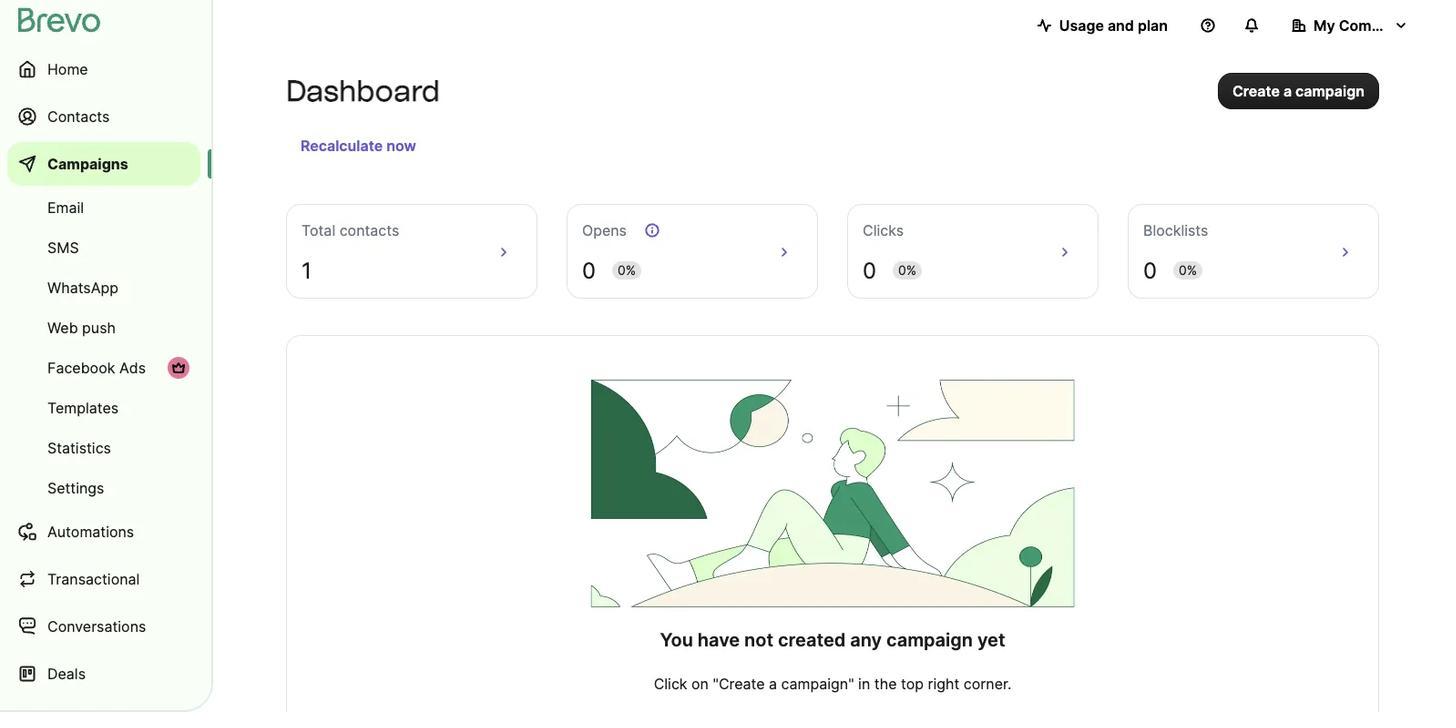 Task type: describe. For each thing, give the bounding box(es) containing it.
plan
[[1138, 16, 1168, 34]]

my
[[1314, 16, 1335, 34]]

0 for clicks
[[863, 257, 876, 284]]

recalculate now
[[301, 137, 416, 154]]

usage and plan
[[1059, 16, 1168, 34]]

home link
[[7, 47, 200, 91]]

web push link
[[7, 310, 200, 346]]

in
[[858, 675, 870, 693]]

company
[[1339, 16, 1406, 34]]

opens
[[582, 221, 627, 239]]

you have not created any campaign yet
[[660, 629, 1005, 651]]

sms
[[47, 239, 79, 256]]

my company
[[1314, 16, 1406, 34]]

whatsapp link
[[7, 270, 200, 306]]

transactional
[[47, 570, 140, 588]]

campaigns
[[47, 155, 128, 173]]

facebook ads
[[47, 359, 146, 377]]

1 0% from the left
[[618, 263, 636, 278]]

right
[[928, 675, 960, 693]]

email
[[47, 199, 84, 216]]

usage and plan button
[[1023, 7, 1183, 44]]

contacts
[[340, 221, 399, 239]]

recalculate now button
[[293, 131, 423, 160]]

sms link
[[7, 230, 200, 266]]

campaign"
[[781, 675, 854, 693]]

0% for clicks
[[898, 263, 917, 278]]

web push
[[47, 319, 116, 337]]

on
[[691, 675, 709, 693]]

templates
[[47, 399, 119, 417]]

blocklists
[[1143, 221, 1208, 239]]

push
[[82, 319, 116, 337]]

usage
[[1059, 16, 1104, 34]]

deals
[[47, 665, 86, 683]]

contacts link
[[7, 95, 200, 138]]

1 0 from the left
[[582, 257, 596, 284]]

the
[[874, 675, 897, 693]]

have
[[698, 629, 740, 651]]

automations link
[[7, 510, 200, 554]]

automations
[[47, 523, 134, 541]]

now
[[386, 137, 416, 154]]



Task type: vqa. For each thing, say whether or not it's contained in the screenshot.
rightmost "0%"
yes



Task type: locate. For each thing, give the bounding box(es) containing it.
statistics
[[47, 439, 111, 457]]

0 down clicks
[[863, 257, 876, 284]]

0 horizontal spatial campaign
[[887, 629, 973, 651]]

campaign up right
[[887, 629, 973, 651]]

a
[[1284, 82, 1292, 100], [769, 675, 777, 693]]

left___rvooi image
[[171, 361, 186, 375]]

0% down opens
[[618, 263, 636, 278]]

1 vertical spatial a
[[769, 675, 777, 693]]

transactional link
[[7, 558, 200, 601]]

corner.
[[964, 675, 1012, 693]]

campaign inside button
[[1296, 82, 1365, 100]]

1 horizontal spatial 0
[[863, 257, 876, 284]]

home
[[47, 60, 88, 78]]

top
[[901, 675, 924, 693]]

0% for blocklists
[[1179, 263, 1197, 278]]

0
[[582, 257, 596, 284], [863, 257, 876, 284], [1143, 257, 1157, 284]]

3 0 from the left
[[1143, 257, 1157, 284]]

0 down blocklists
[[1143, 257, 1157, 284]]

templates link
[[7, 390, 200, 426]]

2 horizontal spatial 0
[[1143, 257, 1157, 284]]

total contacts
[[302, 221, 399, 239]]

campaign
[[1296, 82, 1365, 100], [887, 629, 973, 651]]

contacts
[[47, 108, 110, 125]]

campaigns link
[[7, 142, 200, 186]]

a inside button
[[1284, 82, 1292, 100]]

whatsapp
[[47, 279, 118, 297]]

settings
[[47, 479, 104, 497]]

create a campaign button
[[1218, 73, 1379, 109]]

0% down clicks
[[898, 263, 917, 278]]

click on "create a campaign" in the top right corner.
[[654, 675, 1012, 693]]

recalculate
[[301, 137, 383, 154]]

conversations link
[[7, 605, 200, 649]]

yet
[[977, 629, 1005, 651]]

click
[[654, 675, 687, 693]]

2 0 from the left
[[863, 257, 876, 284]]

total
[[302, 221, 335, 239]]

campaign down my
[[1296, 82, 1365, 100]]

conversations
[[47, 618, 146, 635]]

email link
[[7, 189, 200, 226]]

clicks
[[863, 221, 904, 239]]

0 vertical spatial a
[[1284, 82, 1292, 100]]

statistics link
[[7, 430, 200, 466]]

settings link
[[7, 470, 200, 507]]

1 horizontal spatial a
[[1284, 82, 1292, 100]]

deals link
[[7, 652, 200, 696]]

3 0% from the left
[[1179, 263, 1197, 278]]

0% down blocklists
[[1179, 263, 1197, 278]]

2 0% from the left
[[898, 263, 917, 278]]

web
[[47, 319, 78, 337]]

my company button
[[1277, 7, 1423, 44]]

create a campaign
[[1233, 82, 1365, 100]]

0 for blocklists
[[1143, 257, 1157, 284]]

0 down opens
[[582, 257, 596, 284]]

1 vertical spatial campaign
[[887, 629, 973, 651]]

facebook ads link
[[7, 350, 200, 386]]

a right "create
[[769, 675, 777, 693]]

0 horizontal spatial 0%
[[618, 263, 636, 278]]

0 vertical spatial campaign
[[1296, 82, 1365, 100]]

ads
[[119, 359, 146, 377]]

create
[[1233, 82, 1280, 100]]

any
[[850, 629, 882, 651]]

facebook
[[47, 359, 115, 377]]

not
[[744, 629, 774, 651]]

1 horizontal spatial 0%
[[898, 263, 917, 278]]

1 horizontal spatial campaign
[[1296, 82, 1365, 100]]

0 horizontal spatial a
[[769, 675, 777, 693]]

2 horizontal spatial 0%
[[1179, 263, 1197, 278]]

and
[[1108, 16, 1134, 34]]

created
[[778, 629, 846, 651]]

0%
[[618, 263, 636, 278], [898, 263, 917, 278], [1179, 263, 1197, 278]]

"create
[[713, 675, 765, 693]]

a right create at the right
[[1284, 82, 1292, 100]]

dashboard
[[286, 73, 440, 108]]

1
[[302, 257, 312, 284]]

0 horizontal spatial 0
[[582, 257, 596, 284]]

you
[[660, 629, 693, 651]]



